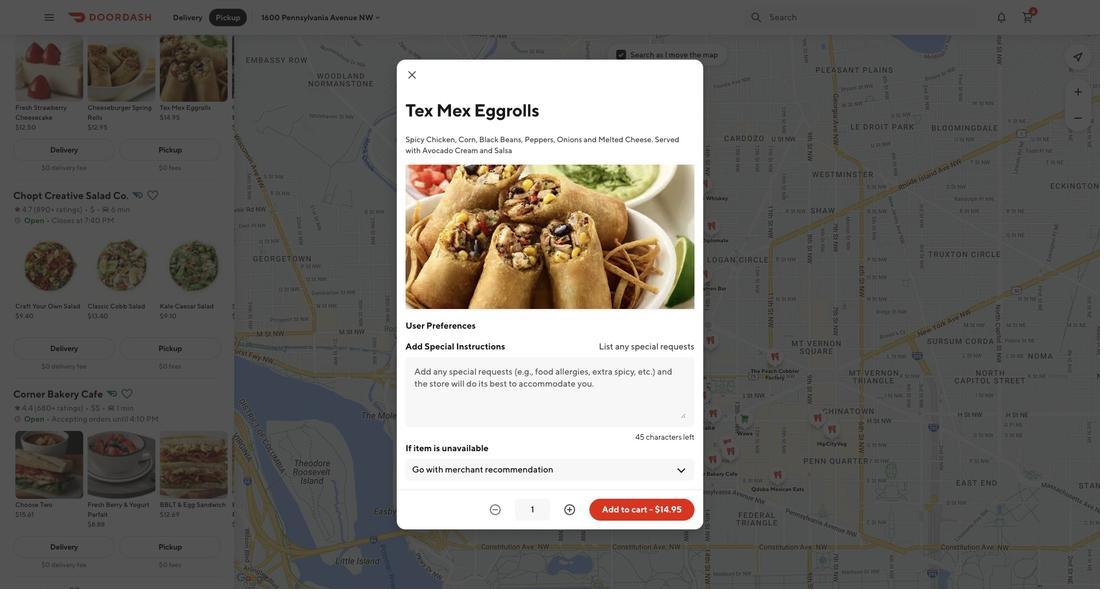 Task type: vqa. For each thing, say whether or not it's contained in the screenshot.
merchant blog
no



Task type: locate. For each thing, give the bounding box(es) containing it.
eggrolls left oreo®
[[186, 103, 211, 112]]

$0 delivery fee for bakery
[[41, 561, 87, 569]]

fresh up $12.50
[[15, 103, 32, 112]]

+
[[702, 195, 705, 201], [702, 195, 705, 201]]

1 horizontal spatial eggrolls
[[474, 100, 539, 120]]

cobbler
[[779, 368, 799, 374], [779, 368, 799, 374]]

pennsylvania
[[282, 13, 329, 22]]

tex mex eggrolls dialog
[[397, 60, 703, 530]]

3 & from the left
[[253, 501, 257, 509]]

1 vertical spatial fresh
[[88, 501, 105, 509]]

$14.95 inside tex mex eggrolls $14.95
[[160, 113, 180, 122]]

1
[[116, 404, 119, 413]]

salad for $10.60
[[260, 302, 276, 310]]

add left to
[[602, 505, 619, 515]]

3 pickup link from the top
[[119, 536, 221, 558]]

closes
[[51, 216, 74, 225]]

2 vertical spatial $0 delivery fee
[[41, 561, 87, 569]]

$14.95 right "cheeseburger spring rolls $12.95"
[[160, 113, 180, 122]]

3 fee from the top
[[77, 561, 87, 569]]

0 horizontal spatial click to add this store to your saved list image
[[68, 586, 81, 590]]

ratings for bakery
[[57, 404, 81, 413]]

2 delivery link from the top
[[13, 338, 115, 360]]

1 & from the left
[[124, 501, 128, 509]]

Add Special Instructions text field
[[414, 366, 686, 419]]

1 vertical spatial fee
[[77, 362, 87, 371]]

0 vertical spatial fees
[[169, 164, 182, 172]]

peach
[[762, 368, 777, 374], [762, 368, 777, 374]]

(
[[33, 205, 36, 214], [34, 404, 37, 413]]

2 vertical spatial delivery
[[51, 561, 76, 569]]

45 characters left
[[635, 433, 695, 442]]

salad up "$"
[[86, 190, 111, 201]]

0 vertical spatial $0 fees
[[159, 164, 182, 172]]

pickup for pickup button
[[216, 13, 241, 22]]

1 vertical spatial )
[[81, 404, 83, 413]]

special
[[425, 342, 454, 352]]

tex
[[406, 100, 433, 120], [160, 103, 170, 112]]

0 vertical spatial tex mex eggrolls image
[[160, 34, 228, 102]]

0 vertical spatial fresh
[[15, 103, 32, 112]]

1 $0 fees from the top
[[159, 164, 182, 172]]

1 vertical spatial tex mex eggrolls image
[[406, 165, 695, 309]]

1 vertical spatial delivery
[[51, 362, 76, 371]]

close tex mex eggrolls image
[[406, 68, 419, 82]]

nw
[[359, 13, 373, 22]]

1 vertical spatial ratings
[[57, 404, 81, 413]]

mex right spring
[[172, 103, 185, 112]]

1 horizontal spatial &
[[178, 501, 182, 509]]

cheddar
[[258, 501, 285, 509]]

fresh
[[15, 103, 32, 112], [88, 501, 105, 509]]

1 fees from the top
[[169, 164, 182, 172]]

king
[[625, 377, 637, 384], [625, 377, 637, 384]]

founding
[[524, 417, 548, 423], [524, 417, 548, 423]]

delivery link down craft your own salad $9.40
[[13, 338, 115, 360]]

add to cart - $14.95
[[602, 505, 682, 515]]

delivery link down fresh strawberry cheesecake $12.50
[[13, 139, 115, 161]]

pm right 4:10
[[146, 415, 159, 424]]

2 vertical spatial delivery link
[[13, 536, 115, 558]]

0 vertical spatial add
[[406, 342, 423, 352]]

1 horizontal spatial and
[[584, 135, 597, 144]]

kale caesar salad $9.10
[[160, 302, 214, 320]]

0 vertical spatial fee
[[77, 164, 87, 172]]

fe
[[251, 302, 258, 310]]

fees for chopt creative salad co.
[[169, 362, 182, 371]]

choose two image
[[15, 431, 83, 499]]

mex for tex mex eggrolls
[[436, 100, 471, 120]]

2 fee from the top
[[77, 362, 87, 371]]

and down black in the left top of the page
[[480, 146, 493, 155]]

eggrolls up beans, at the top of page
[[474, 100, 539, 120]]

2 horizontal spatial &
[[253, 501, 257, 509]]

( for corner
[[34, 404, 37, 413]]

fresh up parfait
[[88, 501, 105, 509]]

tex mex eggrolls image
[[160, 34, 228, 102], [406, 165, 695, 309]]

cheeseburger
[[88, 103, 131, 112]]

1 horizontal spatial mex
[[436, 100, 471, 120]]

1 vertical spatial $0 fees
[[159, 362, 182, 371]]

) left • $$
[[81, 404, 83, 413]]

and left melted
[[584, 135, 597, 144]]

classic
[[88, 302, 109, 310]]

pickup link down $9.10
[[119, 338, 221, 360]]

pickup button
[[209, 8, 247, 26]]

ratings
[[56, 205, 80, 214], [57, 404, 81, 413]]

classic cobb salad image
[[88, 233, 155, 301]]

salad inside classic cobb salad $13.40
[[129, 302, 145, 310]]

1 horizontal spatial fresh
[[88, 501, 105, 509]]

1 horizontal spatial tex mex eggrolls image
[[406, 165, 695, 309]]

pickup inside button
[[216, 13, 241, 22]]

2 delivery from the top
[[51, 362, 76, 371]]

0 horizontal spatial pm
[[102, 216, 114, 225]]

eats
[[793, 486, 804, 492], [793, 486, 804, 492]]

& for bblt
[[178, 501, 182, 509]]

$0 fees for chopt creative salad co.
[[159, 362, 182, 371]]

pickup down $9.10
[[158, 344, 182, 353]]

0 vertical spatial pm
[[102, 216, 114, 225]]

$14.95 right -
[[655, 505, 682, 515]]

4 button
[[1017, 6, 1039, 28]]

tex inside dialog
[[406, 100, 433, 120]]

min right 6
[[117, 205, 130, 214]]

map
[[703, 50, 718, 59]]

the peach cobbler factory
[[751, 368, 799, 381], [751, 368, 799, 381]]

mex inside tex mex eggrolls $14.95
[[172, 103, 185, 112]]

tex mex eggrolls image inside dialog
[[406, 165, 695, 309]]

eggrolls inside tex mex eggrolls $14.95
[[186, 103, 211, 112]]

craft your own salad image
[[15, 233, 83, 301]]

choose
[[15, 501, 39, 509]]

• left $$
[[86, 404, 89, 413]]

pickup link
[[119, 139, 221, 161], [119, 338, 221, 360], [119, 536, 221, 558]]

tex right spring
[[160, 103, 170, 112]]

1 horizontal spatial $14.95
[[655, 505, 682, 515]]

dc
[[543, 423, 551, 430], [543, 423, 551, 430]]

2 & from the left
[[178, 501, 182, 509]]

eggrolls inside dialog
[[474, 100, 539, 120]]

i
[[665, 50, 667, 59]]

click to add this store to your saved list image
[[120, 388, 133, 401], [68, 586, 81, 590]]

delivery link
[[13, 139, 115, 161], [13, 338, 115, 360], [13, 536, 115, 558]]

factory
[[765, 374, 785, 381], [765, 374, 785, 381], [679, 432, 702, 440], [679, 432, 702, 440]]

1 vertical spatial (
[[34, 404, 37, 413]]

3 delivery from the top
[[51, 561, 76, 569]]

chiko
[[517, 264, 536, 271], [517, 264, 536, 271]]

chopt
[[13, 190, 42, 201]]

ratings up 'open • closes at 7:40 pm'
[[56, 205, 80, 214]]

0 horizontal spatial eggrolls
[[186, 103, 211, 112]]

whiskey
[[706, 195, 728, 201], [706, 195, 728, 201]]

open down 4.4
[[24, 415, 44, 424]]

salad inside santa fe salad $10.60
[[260, 302, 276, 310]]

$0 fees up click to add this store to your saved list image
[[159, 164, 182, 172]]

4.7
[[22, 205, 32, 214]]

salad
[[86, 190, 111, 201], [64, 302, 80, 310], [129, 302, 145, 310], [197, 302, 214, 310], [260, 302, 276, 310]]

0 vertical spatial $0 delivery fee
[[41, 164, 87, 172]]

tex for tex mex eggrolls $14.95
[[160, 103, 170, 112]]

1 vertical spatial open
[[24, 415, 44, 424]]

spicy chicken, corn, black beans, peppers, onions and melted cheese. served with avocado cream and salsa
[[406, 135, 680, 155]]

hipcityveg
[[817, 440, 847, 447], [817, 440, 847, 447]]

to
[[621, 505, 630, 515]]

delivery link down $8.88
[[13, 536, 115, 558]]

1 vertical spatial delivery link
[[13, 338, 115, 360]]

1 horizontal spatial pm
[[146, 415, 159, 424]]

delivery link for creative
[[13, 338, 115, 360]]

pickup link down tex mex eggrolls $14.95
[[119, 139, 221, 161]]

open for corner
[[24, 415, 44, 424]]

0 vertical spatial )
[[80, 205, 83, 214]]

fresh berry & yogurt parfait $8.88
[[88, 501, 150, 529]]

1 vertical spatial add
[[602, 505, 619, 515]]

3 delivery link from the top
[[13, 536, 115, 558]]

1 vertical spatial pickup link
[[119, 338, 221, 360]]

$0 delivery fee for creative
[[41, 362, 87, 371]]

3 $0 delivery fee from the top
[[41, 561, 87, 569]]

0 vertical spatial $14.95
[[160, 113, 180, 122]]

own
[[48, 302, 62, 310]]

4:10
[[130, 415, 145, 424]]

min right 1
[[121, 404, 134, 413]]

0 horizontal spatial &
[[124, 501, 128, 509]]

fresh inside fresh strawberry cheesecake $12.50
[[15, 103, 32, 112]]

fresh strawberry cheesecake image
[[15, 34, 83, 102]]

delivery for creative
[[51, 362, 76, 371]]

0 horizontal spatial tex
[[160, 103, 170, 112]]

farmers
[[549, 417, 570, 423], [549, 417, 570, 423]]

delivery left pickup button
[[173, 13, 203, 22]]

1 vertical spatial min
[[121, 404, 134, 413]]

3 fees from the top
[[169, 561, 182, 569]]

kale
[[160, 302, 173, 310]]

cobb
[[110, 302, 127, 310]]

qdoba
[[751, 486, 769, 492], [751, 486, 769, 492]]

fresh inside fresh berry & yogurt parfait $8.88
[[88, 501, 105, 509]]

egg
[[183, 501, 195, 509]]

rolls
[[88, 113, 102, 122]]

add inside button
[[602, 505, 619, 515]]

2 vertical spatial fees
[[169, 561, 182, 569]]

& right bacon
[[253, 501, 257, 509]]

0 vertical spatial delivery link
[[13, 139, 115, 161]]

0 vertical spatial (
[[33, 205, 36, 214]]

pickup for 3rd pickup link from the bottom
[[158, 146, 182, 154]]

& left the egg
[[178, 501, 182, 509]]

pickup down $12.69
[[158, 543, 182, 552]]

eggrolls for tex mex eggrolls
[[474, 100, 539, 120]]

• left "$"
[[85, 205, 88, 214]]

salad inside kale caesar salad $9.10
[[197, 302, 214, 310]]

1600 pennsylvania avenue nw
[[261, 13, 373, 22]]

0 horizontal spatial $14.95
[[160, 113, 180, 122]]

fee
[[77, 164, 87, 172], [77, 362, 87, 371], [77, 561, 87, 569]]

)
[[80, 205, 83, 214], [81, 404, 83, 413]]

2 open from the top
[[24, 415, 44, 424]]

grill
[[679, 381, 690, 387], [679, 381, 690, 387]]

choose two $15.61
[[15, 501, 52, 519]]

salad right fe
[[260, 302, 276, 310]]

2 vertical spatial fee
[[77, 561, 87, 569]]

1 vertical spatial fees
[[169, 362, 182, 371]]

pickup down tex mex eggrolls $14.95
[[158, 146, 182, 154]]

0 horizontal spatial and
[[480, 146, 493, 155]]

user preferences
[[406, 321, 476, 331]]

delivery down fresh strawberry cheesecake $12.50
[[50, 146, 78, 154]]

min
[[117, 205, 130, 214], [121, 404, 134, 413]]

2 $0 delivery fee from the top
[[41, 362, 87, 371]]

delivery down craft your own salad $9.40
[[50, 344, 78, 353]]

salad right own
[[64, 302, 80, 310]]

1 vertical spatial pm
[[146, 415, 159, 424]]

$12.50
[[15, 123, 36, 131]]

at
[[76, 216, 83, 225]]

served
[[655, 135, 680, 144]]

2 $0 fees from the top
[[159, 362, 182, 371]]

salad inside craft your own salad $9.40
[[64, 302, 80, 310]]

mex up chicken,
[[436, 100, 471, 120]]

2 vertical spatial $0 fees
[[159, 561, 182, 569]]

ratings for creative
[[56, 205, 80, 214]]

• down 680+
[[47, 415, 50, 424]]

& for bacon
[[253, 501, 257, 509]]

3 $0 fees from the top
[[159, 561, 182, 569]]

chicken + whiskey
[[680, 195, 728, 201], [680, 195, 728, 201]]

1 vertical spatial $0 delivery fee
[[41, 362, 87, 371]]

pickup for pickup link associated with corner bakery cafe
[[158, 543, 182, 552]]

decrease quantity by 1 image
[[489, 504, 502, 517]]

open • closes at 7:40 pm
[[24, 216, 114, 225]]

smoothie
[[600, 377, 624, 384], [600, 377, 624, 384]]

mex for tex mex eggrolls $14.95
[[172, 103, 185, 112]]

tex inside tex mex eggrolls $14.95
[[160, 103, 170, 112]]

salad right cobb
[[129, 302, 145, 310]]

tex mex eggrolls
[[406, 100, 539, 120]]

fee for bakery
[[77, 561, 87, 569]]

pm down 6
[[102, 216, 114, 225]]

0 vertical spatial click to add this store to your saved list image
[[120, 388, 133, 401]]

$0 fees down $12.69
[[159, 561, 182, 569]]

bacon & cheddar panini $10.15
[[232, 501, 285, 529]]

• down 890+
[[47, 216, 50, 225]]

1 open from the top
[[24, 216, 44, 225]]

0 vertical spatial min
[[117, 205, 130, 214]]

mexican
[[685, 374, 707, 381], [685, 374, 707, 381], [770, 486, 792, 492], [770, 486, 792, 492]]

) for creative
[[80, 205, 83, 214]]

click to add this store to your saved list image
[[146, 189, 159, 202]]

( right 4.4
[[34, 404, 37, 413]]

add
[[406, 342, 423, 352], [602, 505, 619, 515]]

0 horizontal spatial tex mex eggrolls image
[[160, 34, 228, 102]]

$0 delivery fee
[[41, 164, 87, 172], [41, 362, 87, 371], [41, 561, 87, 569]]

bblt
[[160, 501, 176, 509]]

open down 4.7 at left
[[24, 216, 44, 225]]

0 vertical spatial ratings
[[56, 205, 80, 214]]

if
[[406, 443, 412, 454]]

& inside bacon & cheddar panini $10.15
[[253, 501, 257, 509]]

fee for creative
[[77, 362, 87, 371]]

0 vertical spatial delivery
[[51, 164, 76, 172]]

mex inside dialog
[[436, 100, 471, 120]]

0 vertical spatial and
[[584, 135, 597, 144]]

pickup right delivery button
[[216, 13, 241, 22]]

2 vertical spatial pickup link
[[119, 536, 221, 558]]

salad right caesar
[[197, 302, 214, 310]]

average rating of 4.4 out of 5 element
[[13, 403, 33, 414]]

1 vertical spatial and
[[480, 146, 493, 155]]

tex for tex mex eggrolls
[[406, 100, 433, 120]]

& inside bblt & egg sandwich $12.69
[[178, 501, 182, 509]]

cheesecake inside oreo® dream extreme cheesecake $11.50
[[259, 113, 296, 122]]

0 vertical spatial open
[[24, 216, 44, 225]]

1 horizontal spatial add
[[602, 505, 619, 515]]

2 pickup link from the top
[[119, 338, 221, 360]]

cafe
[[81, 389, 103, 400], [725, 470, 738, 477], [725, 470, 738, 477]]

fresh for fresh berry & yogurt parfait $8.88
[[88, 501, 105, 509]]

) left • $
[[80, 205, 83, 214]]

0 horizontal spatial add
[[406, 342, 423, 352]]

0 vertical spatial pickup link
[[119, 139, 221, 161]]

0 horizontal spatial mex
[[172, 103, 185, 112]]

zoom out image
[[1072, 112, 1085, 125]]

add down user
[[406, 342, 423, 352]]

$10.60
[[232, 312, 254, 320]]

1 vertical spatial $14.95
[[655, 505, 682, 515]]

1 delivery link from the top
[[13, 139, 115, 161]]

ratings up accepting
[[57, 404, 81, 413]]

cheeseburger spring rolls image
[[88, 34, 155, 102]]

tex up spicy
[[406, 100, 433, 120]]

$0 fees down $9.10
[[159, 362, 182, 371]]

1 horizontal spatial tex
[[406, 100, 433, 120]]

& right berry
[[124, 501, 128, 509]]

co.
[[113, 190, 129, 201]]

2 fees from the top
[[169, 362, 182, 371]]

( right 4.7 at left
[[33, 205, 36, 214]]

grazie
[[549, 376, 566, 382], [549, 376, 566, 382], [567, 376, 584, 382], [567, 376, 584, 382]]

pickup link down $12.69
[[119, 536, 221, 558]]

0 horizontal spatial fresh
[[15, 103, 32, 112]]

1 horizontal spatial click to add this store to your saved list image
[[120, 388, 133, 401]]



Task type: describe. For each thing, give the bounding box(es) containing it.
fresh strawberry cheesecake $12.50
[[15, 103, 67, 131]]

$
[[90, 205, 95, 214]]

any
[[615, 342, 629, 352]]

• right $$
[[102, 404, 105, 413]]

$13.40
[[88, 312, 108, 320]]

1600
[[261, 13, 280, 22]]

caesar
[[175, 302, 196, 310]]

peppers,
[[525, 135, 555, 144]]

$$
[[91, 404, 100, 413]]

1 pickup link from the top
[[119, 139, 221, 161]]

bblt & egg sandwich $12.69
[[160, 501, 226, 519]]

delivery inside button
[[173, 13, 203, 22]]

beans,
[[500, 135, 523, 144]]

item
[[413, 443, 432, 454]]

chicken,
[[426, 135, 457, 144]]

6
[[111, 205, 116, 214]]

cream
[[455, 146, 478, 155]]

eggrolls for tex mex eggrolls $14.95
[[186, 103, 211, 112]]

salad for $9.10
[[197, 302, 214, 310]]

cheeseburger spring rolls $12.95
[[88, 103, 152, 131]]

strawberry
[[34, 103, 67, 112]]

kale caesar salad image
[[160, 233, 228, 301]]

delivery down two
[[50, 543, 78, 552]]

dream
[[255, 103, 275, 112]]

user
[[406, 321, 425, 331]]

-
[[649, 505, 653, 515]]

creative
[[44, 190, 84, 201]]

santa fe salad $10.60
[[232, 302, 276, 320]]

delivery link for bakery
[[13, 536, 115, 558]]

• right "$"
[[97, 205, 100, 214]]

increase quantity by 1 image
[[563, 504, 576, 517]]

4.4
[[22, 404, 33, 413]]

1 fee from the top
[[77, 164, 87, 172]]

fresh berry & yogurt parfait image
[[88, 431, 155, 499]]

1 $0 delivery fee from the top
[[41, 164, 87, 172]]

powered by google image
[[237, 574, 269, 585]]

corn,
[[458, 135, 478, 144]]

your
[[32, 302, 46, 310]]

search as i move the map
[[631, 50, 718, 59]]

min for chopt creative salad co.
[[117, 205, 130, 214]]

min for corner bakery cafe
[[121, 404, 134, 413]]

chopt creative salad co.
[[13, 190, 129, 201]]

1 min
[[116, 404, 134, 413]]

open for chopt
[[24, 216, 44, 225]]

1 delivery from the top
[[51, 164, 76, 172]]

salsa
[[494, 146, 512, 155]]

pickup for pickup link corresponding to chopt creative salad co.
[[158, 344, 182, 353]]

6 min
[[111, 205, 130, 214]]

salad for $13.40
[[129, 302, 145, 310]]

$0 fees for corner bakery cafe
[[159, 561, 182, 569]]

$11.50
[[232, 123, 252, 131]]

( for chopt
[[33, 205, 36, 214]]

oreo® dream extreme cheesecake $11.50
[[232, 103, 296, 131]]

craft your own salad $9.40
[[15, 302, 80, 320]]

with
[[406, 146, 421, 155]]

$10.15
[[232, 521, 252, 529]]

$12.95
[[88, 123, 108, 131]]

search
[[631, 50, 655, 59]]

salad for co.
[[86, 190, 111, 201]]

fees for corner bakery cafe
[[169, 561, 182, 569]]

1 vertical spatial click to add this store to your saved list image
[[68, 586, 81, 590]]

is
[[434, 443, 440, 454]]

craft
[[15, 302, 31, 310]]

map region
[[234, 4, 1100, 590]]

recenter the map image
[[1072, 50, 1085, 63]]

notification bell image
[[995, 11, 1008, 24]]

pickup link for chopt creative salad co.
[[119, 338, 221, 360]]

avocado
[[422, 146, 453, 155]]

1600 pennsylvania avenue nw button
[[261, 13, 382, 22]]

move
[[669, 50, 688, 59]]

classic cobb salad $13.40
[[88, 302, 145, 320]]

Search as I move the map checkbox
[[616, 50, 626, 60]]

instructions
[[456, 342, 505, 352]]

sandwich
[[197, 501, 226, 509]]

if item is unavailable
[[406, 443, 489, 454]]

$14.95 inside button
[[655, 505, 682, 515]]

add for add to cart - $14.95
[[602, 505, 619, 515]]

the
[[690, 50, 701, 59]]

oreo®
[[232, 103, 254, 112]]

add special instructions
[[406, 342, 505, 352]]

accepting
[[51, 415, 87, 424]]

parfait
[[88, 511, 108, 519]]

) for bakery
[[81, 404, 83, 413]]

santa
[[232, 302, 249, 310]]

cheesecake inside fresh strawberry cheesecake $12.50
[[15, 113, 53, 122]]

45
[[635, 433, 645, 442]]

Current quantity is 1 number field
[[522, 504, 544, 516]]

left
[[683, 433, 695, 442]]

average rating of 4.7 out of 5 element
[[13, 204, 32, 215]]

fresh for fresh strawberry cheesecake $12.50
[[15, 103, 32, 112]]

9 items, open order cart image
[[1021, 11, 1035, 24]]

delivery button
[[166, 8, 209, 26]]

panini
[[232, 511, 251, 519]]

list any special requests
[[599, 342, 695, 352]]

open • accepting orders until 4:10 pm
[[24, 415, 159, 424]]

( 890+ ratings )
[[33, 205, 83, 214]]

spicy
[[406, 135, 425, 144]]

$9.10
[[160, 312, 177, 320]]

cheese.
[[625, 135, 653, 144]]

requests
[[660, 342, 695, 352]]

zoom in image
[[1072, 85, 1085, 99]]

$15.61
[[15, 511, 34, 519]]

add for add special instructions
[[406, 342, 423, 352]]

bblt & egg sandwich image
[[160, 431, 228, 499]]

pickup link for corner bakery cafe
[[119, 536, 221, 558]]

open menu image
[[43, 11, 56, 24]]

two
[[40, 501, 52, 509]]

list
[[599, 342, 613, 352]]

890+
[[36, 205, 55, 214]]

7:40
[[84, 216, 100, 225]]

$8.88
[[88, 521, 105, 529]]

extreme
[[232, 113, 258, 122]]

4
[[1032, 8, 1035, 15]]

cart
[[632, 505, 648, 515]]

delivery for bakery
[[51, 561, 76, 569]]

avenue
[[330, 13, 357, 22]]

onions
[[557, 135, 582, 144]]

melted
[[598, 135, 624, 144]]

& inside fresh berry & yogurt parfait $8.88
[[124, 501, 128, 509]]

black
[[479, 135, 499, 144]]

$12.69
[[160, 511, 180, 519]]

special
[[631, 342, 659, 352]]



